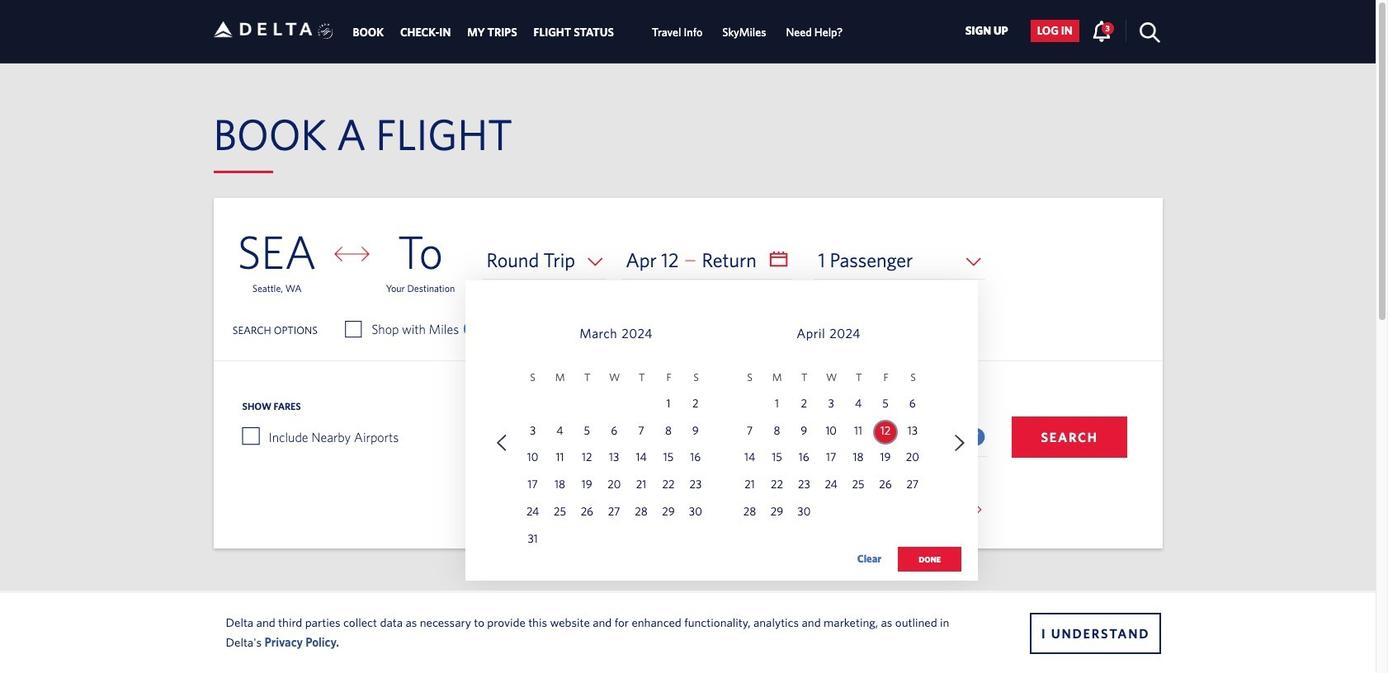 Task type: describe. For each thing, give the bounding box(es) containing it.
calendar expanded, use arrow keys to select date application
[[466, 281, 978, 589]]

delta air lines image
[[213, 4, 312, 55]]

dropdown caret image
[[970, 505, 987, 515]]



Task type: vqa. For each thing, say whether or not it's contained in the screenshot.
12 related to second 12 link from the left
no



Task type: locate. For each thing, give the bounding box(es) containing it.
advance search hero image image
[[0, 595, 1376, 674]]

tab panel
[[213, 198, 1163, 589]]

skyteam image
[[318, 6, 334, 57]]

tab list
[[345, 0, 853, 62]]

None checkbox
[[346, 321, 361, 338], [242, 428, 259, 444], [346, 321, 361, 338], [242, 428, 259, 444]]

Meeting Code (Optional) text field
[[772, 419, 988, 457]]

None text field
[[622, 241, 793, 280]]

None field
[[483, 241, 607, 280], [814, 241, 985, 280], [483, 241, 607, 280], [814, 241, 985, 280]]



